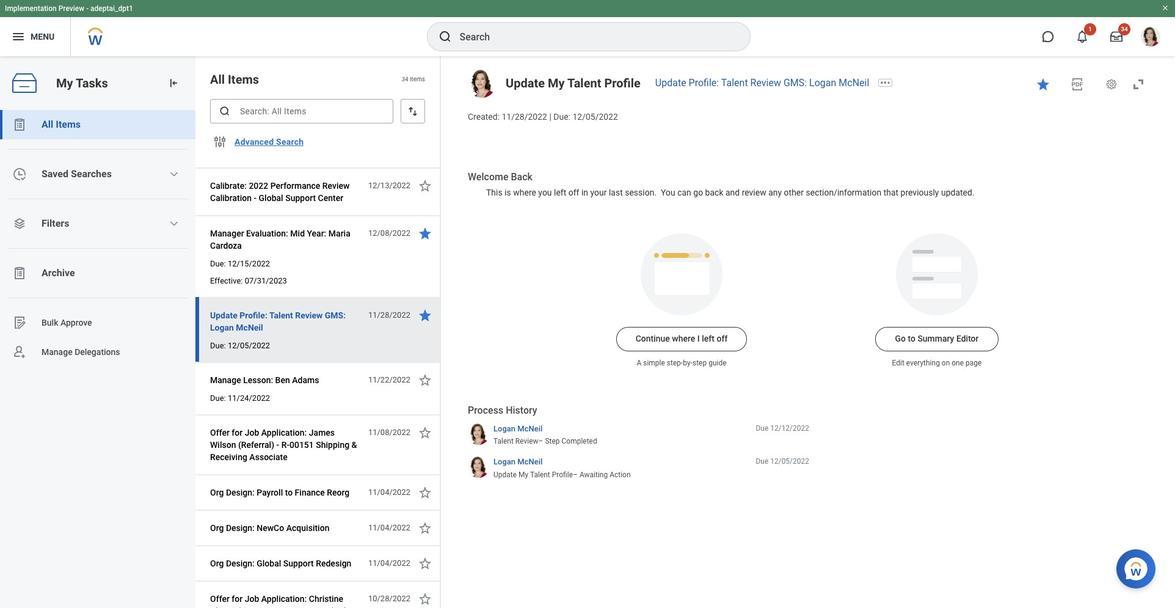 Task type: describe. For each thing, give the bounding box(es) containing it.
10/28/2022
[[368, 594, 411, 603]]

can go
[[678, 187, 703, 197]]

this
[[486, 187, 503, 197]]

org design: newco acquisition
[[210, 523, 330, 533]]

session.
[[625, 187, 657, 197]]

saved searches
[[42, 168, 112, 180]]

logan mcneil for review
[[494, 424, 543, 433]]

star image for offer for job application: james wilson (referral) ‎- r-00151 shipping & receiving associate
[[418, 425, 433, 440]]

saved
[[42, 168, 68, 180]]

12/12/2022
[[771, 424, 810, 433]]

0 horizontal spatial my
[[56, 76, 73, 90]]

due: for manager evaluation: mid year: maria cardoza
[[210, 259, 226, 268]]

manager
[[210, 229, 244, 238]]

- inside menu banner
[[86, 4, 89, 13]]

12/05/2022 for due: 12/05/2022
[[228, 341, 270, 350]]

star image for due: 11/24/2022
[[418, 373, 433, 387]]

calibration
[[210, 193, 252, 203]]

ben
[[275, 375, 290, 385]]

all inside item list element
[[210, 72, 225, 87]]

james
[[309, 428, 335, 438]]

2022
[[249, 181, 268, 191]]

maria
[[329, 229, 351, 238]]

manage delegations link
[[0, 337, 196, 367]]

filters button
[[0, 209, 196, 238]]

update my talent profile
[[506, 76, 641, 90]]

menu button
[[0, 17, 70, 56]]

due 12/05/2022
[[756, 457, 810, 466]]

inbox large image
[[1111, 31, 1123, 43]]

continue
[[636, 334, 670, 344]]

you
[[539, 187, 552, 197]]

application: for r-
[[261, 428, 307, 438]]

i
[[698, 334, 700, 344]]

all items button
[[0, 110, 196, 139]]

for for alexander
[[232, 594, 243, 604]]

go to summary editor
[[896, 334, 979, 344]]

tasks
[[76, 76, 108, 90]]

offer for job application: christine alexander ‎- e-00002 intern - multipl button
[[210, 592, 362, 608]]

search image inside item list element
[[219, 105, 231, 117]]

review inside process history region
[[516, 437, 539, 446]]

a simple step-by-step guide
[[637, 359, 727, 368]]

profile: inside update profile: talent review gms: logan mcneil
[[240, 310, 268, 320]]

manager evaluation: mid year: maria cardoza
[[210, 229, 351, 251]]

11/08/2022
[[368, 428, 411, 437]]

11/28/2022 inside item list element
[[368, 310, 411, 320]]

center
[[318, 193, 344, 203]]

manager evaluation: mid year: maria cardoza button
[[210, 226, 362, 253]]

support inside the calibrate: 2022 performance review calibration - global support center
[[285, 193, 316, 203]]

page
[[966, 359, 982, 368]]

star image for org design: newco acquisition
[[418, 521, 433, 535]]

search
[[276, 137, 304, 147]]

configure image
[[213, 134, 227, 149]]

org design: global support redesign button
[[210, 556, 357, 571]]

and review
[[726, 187, 767, 197]]

effective:
[[210, 276, 243, 285]]

items inside item list element
[[228, 72, 259, 87]]

simple
[[644, 359, 665, 368]]

transformation import image
[[167, 77, 180, 89]]

12/08/2022
[[368, 229, 411, 238]]

11/04/2022 for redesign
[[368, 559, 411, 568]]

e-
[[256, 606, 264, 608]]

where inside "button"
[[672, 334, 696, 344]]

cardoza
[[210, 241, 242, 251]]

off inside "button"
[[717, 334, 728, 344]]

&
[[352, 440, 357, 450]]

review inside the calibrate: 2022 performance review calibration - global support center
[[323, 181, 350, 191]]

sort image
[[407, 105, 419, 117]]

11/24/2022
[[228, 394, 270, 403]]

profile for update my talent profile – awaiting action
[[552, 471, 573, 479]]

manage delegations
[[42, 347, 120, 357]]

manage for manage lesson: ben adams
[[210, 375, 241, 385]]

approve
[[60, 318, 92, 327]]

org design: newco acquisition button
[[210, 521, 335, 535]]

due: for manage lesson: ben adams
[[210, 394, 226, 403]]

star image for org design: global support redesign
[[418, 556, 433, 571]]

menu
[[31, 32, 55, 41]]

org for org design: global support redesign
[[210, 559, 224, 568]]

design: for newco
[[226, 523, 255, 533]]

effective: 07/31/2023
[[210, 276, 287, 285]]

go to summary editor button
[[876, 327, 999, 352]]

org for org design: newco acquisition
[[210, 523, 224, 533]]

star image for calibrate: 2022 performance review calibration - global support center
[[418, 178, 433, 193]]

process history
[[468, 405, 538, 416]]

2 star image from the top
[[418, 226, 433, 241]]

items inside all items "button"
[[56, 119, 81, 130]]

one
[[952, 359, 964, 368]]

for for wilson
[[232, 428, 243, 438]]

offer for job application: james wilson (referral) ‎- r-00151 shipping & receiving associate button
[[210, 425, 362, 464]]

section/information
[[806, 187, 882, 197]]

notifications large image
[[1077, 31, 1089, 43]]

00151
[[290, 440, 314, 450]]

rename image
[[12, 315, 27, 330]]

implementation
[[5, 4, 57, 13]]

manage lesson: ben adams
[[210, 375, 319, 385]]

step
[[693, 359, 707, 368]]

offer for job application: christine alexander ‎- e-00002 intern - multipl
[[210, 594, 350, 608]]

my tasks element
[[0, 56, 196, 608]]

global inside the calibrate: 2022 performance review calibration - global support center
[[259, 193, 283, 203]]

Search: All Items text field
[[210, 99, 394, 123]]

job for ‎-
[[245, 594, 259, 604]]

menu banner
[[0, 0, 1176, 56]]

due: 12/05/2022
[[210, 341, 270, 350]]

calibrate:
[[210, 181, 247, 191]]

gear image
[[1106, 78, 1118, 90]]

summary
[[918, 334, 955, 344]]

newco
[[257, 523, 284, 533]]

design: for payroll
[[226, 488, 255, 497]]

reorg
[[327, 488, 350, 497]]

clipboard image
[[12, 266, 27, 281]]

1 button
[[1069, 23, 1097, 50]]

your
[[591, 187, 607, 197]]

mcneil inside update profile: talent review gms: logan mcneil
[[236, 323, 263, 332]]

finance
[[295, 488, 325, 497]]

12/05/2022 for due 12/05/2022
[[771, 457, 810, 466]]

0 vertical spatial 12/05/2022
[[573, 112, 618, 122]]

implementation preview -   adeptai_dpt1
[[5, 4, 133, 13]]

where inside welcome back this is where you left off in your last session.  you can go back and review any other section/information that previously updated.
[[513, 187, 537, 197]]

review inside update profile: talent review gms: logan mcneil
[[295, 310, 323, 320]]

advanced
[[235, 137, 274, 147]]

mid
[[290, 229, 305, 238]]

process
[[468, 405, 504, 416]]

fullscreen image
[[1132, 77, 1146, 92]]

org design: global support redesign
[[210, 559, 352, 568]]

go
[[896, 334, 906, 344]]

bulk approve link
[[0, 308, 196, 337]]

‎- inside offer for job application: christine alexander ‎- e-00002 intern - multipl
[[251, 606, 254, 608]]

christine
[[309, 594, 343, 604]]

all items inside "button"
[[42, 119, 81, 130]]

my tasks
[[56, 76, 108, 90]]

calibrate: 2022 performance review calibration - global support center button
[[210, 178, 362, 205]]

year:
[[307, 229, 327, 238]]

update profile: talent review gms: logan mcneil inside button
[[210, 310, 346, 332]]

profile for update my talent profile
[[605, 76, 641, 90]]

item list element
[[196, 56, 441, 608]]

left inside "button"
[[702, 334, 715, 344]]

update inside process history region
[[494, 471, 517, 479]]

offer for offer for job application: christine alexander ‎- e-00002 intern - multipl
[[210, 594, 230, 604]]

receiving
[[210, 452, 247, 462]]



Task type: locate. For each thing, give the bounding box(es) containing it.
update inside button
[[210, 310, 238, 320]]

1 vertical spatial org
[[210, 523, 224, 533]]

1 horizontal spatial my
[[519, 471, 529, 479]]

design: left "newco" in the bottom left of the page
[[226, 523, 255, 533]]

2 horizontal spatial my
[[548, 76, 565, 90]]

support
[[285, 193, 316, 203], [283, 559, 314, 568]]

review
[[751, 77, 782, 89], [323, 181, 350, 191], [295, 310, 323, 320], [516, 437, 539, 446]]

2 logan mcneil button from the top
[[494, 457, 543, 467]]

mcneil
[[839, 77, 870, 89], [236, 323, 263, 332], [518, 424, 543, 433], [518, 457, 543, 467]]

0 vertical spatial 11/28/2022
[[502, 112, 548, 122]]

0 horizontal spatial –
[[539, 437, 544, 446]]

0 vertical spatial where
[[513, 187, 537, 197]]

talent inside update profile: talent review gms: logan mcneil
[[269, 310, 293, 320]]

chevron down image
[[169, 169, 179, 179]]

2 org from the top
[[210, 523, 224, 533]]

due left 12/12/2022
[[756, 424, 769, 433]]

support down performance
[[285, 193, 316, 203]]

2 horizontal spatial 12/05/2022
[[771, 457, 810, 466]]

1 vertical spatial all items
[[42, 119, 81, 130]]

0 vertical spatial profile
[[605, 76, 641, 90]]

12/05/2022 inside process history region
[[771, 457, 810, 466]]

3 11/04/2022 from the top
[[368, 559, 411, 568]]

gms:
[[784, 77, 807, 89], [325, 310, 346, 320]]

manage inside button
[[210, 375, 241, 385]]

star image for 10/28/2022
[[418, 592, 433, 606]]

0 horizontal spatial ‎-
[[251, 606, 254, 608]]

gms: inside button
[[325, 310, 346, 320]]

manage up due: 11/24/2022
[[210, 375, 241, 385]]

1 vertical spatial 12/05/2022
[[228, 341, 270, 350]]

1 vertical spatial global
[[257, 559, 281, 568]]

last
[[609, 187, 623, 197]]

justify image
[[11, 29, 26, 44]]

employee's photo (logan mcneil) image
[[468, 70, 496, 98]]

job up the (referral)
[[245, 428, 259, 438]]

left
[[554, 187, 567, 197], [702, 334, 715, 344]]

1 horizontal spatial 34
[[1122, 26, 1129, 32]]

1 vertical spatial 11/04/2022
[[368, 523, 411, 532]]

‎- left r-
[[277, 440, 279, 450]]

0 vertical spatial gms:
[[784, 77, 807, 89]]

0 vertical spatial all items
[[210, 72, 259, 87]]

0 vertical spatial org
[[210, 488, 224, 497]]

0 vertical spatial off
[[569, 187, 580, 197]]

continue where i left off button
[[616, 327, 748, 352]]

1 horizontal spatial to
[[908, 334, 916, 344]]

2 horizontal spatial -
[[314, 606, 317, 608]]

1 horizontal spatial manage
[[210, 375, 241, 385]]

1 vertical spatial profile
[[552, 471, 573, 479]]

org left "newco" in the bottom left of the page
[[210, 523, 224, 533]]

job up "e-"
[[245, 594, 259, 604]]

offer for offer for job application: james wilson (referral) ‎- r-00151 shipping & receiving associate
[[210, 428, 230, 438]]

logan mcneil button for review
[[494, 423, 543, 434]]

due
[[756, 424, 769, 433], [756, 457, 769, 466]]

manage
[[42, 347, 73, 357], [210, 375, 241, 385]]

my for update my talent profile
[[548, 76, 565, 90]]

global down 2022
[[259, 193, 283, 203]]

support left "redesign"
[[283, 559, 314, 568]]

0 vertical spatial to
[[908, 334, 916, 344]]

design: up 'alexander'
[[226, 559, 255, 568]]

1 horizontal spatial profile:
[[689, 77, 719, 89]]

due 12/12/2022
[[756, 424, 810, 433]]

profile left awaiting
[[552, 471, 573, 479]]

0 horizontal spatial 12/05/2022
[[228, 341, 270, 350]]

profile down search workday search field
[[605, 76, 641, 90]]

Search Workday  search field
[[460, 23, 725, 50]]

delegations
[[75, 347, 120, 357]]

1 vertical spatial job
[[245, 594, 259, 604]]

org up 'alexander'
[[210, 559, 224, 568]]

on
[[942, 359, 950, 368]]

12/13/2022
[[368, 181, 411, 190]]

design: inside button
[[226, 559, 255, 568]]

for up wilson
[[232, 428, 243, 438]]

advanced search button
[[230, 130, 309, 154]]

0 vertical spatial profile:
[[689, 77, 719, 89]]

manage lesson: ben adams button
[[210, 373, 324, 387]]

application: up r-
[[261, 428, 307, 438]]

1
[[1089, 26, 1093, 32]]

profile
[[605, 76, 641, 90], [552, 471, 573, 479]]

job for (referral)
[[245, 428, 259, 438]]

adams
[[292, 375, 319, 385]]

off
[[569, 187, 580, 197], [717, 334, 728, 344]]

chevron down image
[[169, 219, 179, 229]]

r-
[[282, 440, 290, 450]]

org inside button
[[210, 523, 224, 533]]

for inside offer for job application: james wilson (referral) ‎- r-00151 shipping & receiving associate
[[232, 428, 243, 438]]

1 vertical spatial design:
[[226, 523, 255, 533]]

off inside welcome back this is where you left off in your last session.  you can go back and review any other section/information that previously updated.
[[569, 187, 580, 197]]

0 vertical spatial 11/04/2022
[[368, 488, 411, 497]]

due for due 12/05/2022
[[756, 457, 769, 466]]

evaluation:
[[246, 229, 288, 238]]

global inside org design: global support redesign button
[[257, 559, 281, 568]]

0 horizontal spatial items
[[56, 119, 81, 130]]

design: inside button
[[226, 523, 255, 533]]

1 vertical spatial for
[[232, 594, 243, 604]]

2 design: from the top
[[226, 523, 255, 533]]

history
[[506, 405, 538, 416]]

4 star image from the top
[[418, 425, 433, 440]]

0 horizontal spatial to
[[285, 488, 293, 497]]

0 vertical spatial application:
[[261, 428, 307, 438]]

1 job from the top
[[245, 428, 259, 438]]

guide
[[709, 359, 727, 368]]

all items
[[210, 72, 259, 87], [42, 119, 81, 130]]

12/05/2022 up lesson:
[[228, 341, 270, 350]]

that previously
[[884, 187, 940, 197]]

update profile: talent review gms: logan mcneil button
[[210, 308, 362, 335]]

1 horizontal spatial update profile: talent review gms: logan mcneil
[[656, 77, 870, 89]]

user plus image
[[12, 345, 27, 359]]

2 vertical spatial 11/04/2022
[[368, 559, 411, 568]]

org design: payroll to finance reorg
[[210, 488, 350, 497]]

preview
[[58, 4, 84, 13]]

logan mcneil button
[[494, 423, 543, 434], [494, 457, 543, 467]]

redesign
[[316, 559, 352, 568]]

1 vertical spatial –
[[573, 471, 578, 479]]

2 due from the top
[[756, 457, 769, 466]]

to right go at the bottom
[[908, 334, 916, 344]]

0 horizontal spatial -
[[86, 4, 89, 13]]

perspective image
[[12, 216, 27, 231]]

‎- inside offer for job application: james wilson (referral) ‎- r-00151 shipping & receiving associate
[[277, 440, 279, 450]]

0 vertical spatial support
[[285, 193, 316, 203]]

left inside welcome back this is where you left off in your last session.  you can go back and review any other section/information that previously updated.
[[554, 187, 567, 197]]

07/31/2023
[[245, 276, 287, 285]]

34 items
[[402, 76, 425, 83]]

a
[[637, 359, 642, 368]]

1 vertical spatial 11/28/2022
[[368, 310, 411, 320]]

0 vertical spatial 34
[[1122, 26, 1129, 32]]

34 for 34 items
[[402, 76, 409, 83]]

due: 12/15/2022
[[210, 259, 270, 268]]

12/05/2022
[[573, 112, 618, 122], [228, 341, 270, 350], [771, 457, 810, 466]]

my up |
[[548, 76, 565, 90]]

1 vertical spatial logan mcneil
[[494, 457, 543, 467]]

1 vertical spatial ‎-
[[251, 606, 254, 608]]

logan mcneil down history
[[494, 424, 543, 433]]

logan inside button
[[210, 323, 234, 332]]

manage inside the my tasks element
[[42, 347, 73, 357]]

3 org from the top
[[210, 559, 224, 568]]

0 vertical spatial search image
[[438, 29, 453, 44]]

34 left items
[[402, 76, 409, 83]]

search image inside menu banner
[[438, 29, 453, 44]]

1 horizontal spatial ‎-
[[277, 440, 279, 450]]

1 vertical spatial offer
[[210, 594, 230, 604]]

0 vertical spatial due
[[756, 424, 769, 433]]

1 vertical spatial -
[[254, 193, 257, 203]]

– left awaiting
[[573, 471, 578, 479]]

0 horizontal spatial all items
[[42, 119, 81, 130]]

close environment banner image
[[1162, 4, 1170, 12]]

due for due 12/12/2022
[[756, 424, 769, 433]]

logan mcneil button down history
[[494, 423, 543, 434]]

star image
[[418, 178, 433, 193], [418, 226, 433, 241], [418, 308, 433, 323], [418, 425, 433, 440], [418, 521, 433, 535], [418, 556, 433, 571]]

manage for manage delegations
[[42, 347, 73, 357]]

adeptai_dpt1
[[90, 4, 133, 13]]

11/28/2022
[[502, 112, 548, 122], [368, 310, 411, 320]]

2 vertical spatial org
[[210, 559, 224, 568]]

for inside offer for job application: christine alexander ‎- e-00002 intern - multipl
[[232, 594, 243, 604]]

logan mcneil for my
[[494, 457, 543, 467]]

due: left 11/24/2022
[[210, 394, 226, 403]]

0 horizontal spatial update profile: talent review gms: logan mcneil
[[210, 310, 346, 332]]

all items inside item list element
[[210, 72, 259, 87]]

org design: payroll to finance reorg button
[[210, 485, 355, 500]]

advanced search
[[235, 137, 304, 147]]

manage down the bulk
[[42, 347, 73, 357]]

1 horizontal spatial 11/28/2022
[[502, 112, 548, 122]]

payroll
[[257, 488, 283, 497]]

12/05/2022 down update my talent profile
[[573, 112, 618, 122]]

1 horizontal spatial 12/05/2022
[[573, 112, 618, 122]]

0 vertical spatial ‎-
[[277, 440, 279, 450]]

welcome back this is where you left off in your last session.  you can go back and review any other section/information that previously updated.
[[468, 171, 975, 197]]

due down due 12/12/2022
[[756, 457, 769, 466]]

1 horizontal spatial where
[[672, 334, 696, 344]]

0 horizontal spatial all
[[42, 119, 53, 130]]

1 vertical spatial where
[[672, 334, 696, 344]]

0 vertical spatial logan mcneil button
[[494, 423, 543, 434]]

0 horizontal spatial manage
[[42, 347, 73, 357]]

34 button
[[1104, 23, 1131, 50]]

0 vertical spatial -
[[86, 4, 89, 13]]

created:
[[468, 112, 500, 122]]

design: left payroll
[[226, 488, 255, 497]]

– left step
[[539, 437, 544, 446]]

star image for 11/04/2022
[[418, 485, 433, 500]]

0 horizontal spatial gms:
[[325, 310, 346, 320]]

-
[[86, 4, 89, 13], [254, 193, 257, 203], [314, 606, 317, 608]]

off left in
[[569, 187, 580, 197]]

00002
[[264, 606, 288, 608]]

all right clipboard image
[[42, 119, 53, 130]]

‎- left "e-"
[[251, 606, 254, 608]]

left right you
[[554, 187, 567, 197]]

1 logan mcneil from the top
[[494, 424, 543, 433]]

my for update my talent profile – awaiting action
[[519, 471, 529, 479]]

1 vertical spatial logan mcneil button
[[494, 457, 543, 467]]

lesson:
[[243, 375, 273, 385]]

application: up the 00002
[[261, 594, 307, 604]]

1 vertical spatial 34
[[402, 76, 409, 83]]

0 horizontal spatial 11/28/2022
[[368, 310, 411, 320]]

0 horizontal spatial off
[[569, 187, 580, 197]]

1 horizontal spatial –
[[573, 471, 578, 479]]

updated.
[[942, 187, 975, 197]]

editor
[[957, 334, 979, 344]]

1 horizontal spatial all
[[210, 72, 225, 87]]

created: 11/28/2022 | due: 12/05/2022
[[468, 112, 618, 122]]

0 vertical spatial design:
[[226, 488, 255, 497]]

for up 'alexander'
[[232, 594, 243, 604]]

my left "tasks"
[[56, 76, 73, 90]]

- right "preview"
[[86, 4, 89, 13]]

profile logan mcneil image
[[1142, 27, 1161, 49]]

offer up wilson
[[210, 428, 230, 438]]

list containing all items
[[0, 110, 196, 367]]

|
[[550, 112, 552, 122]]

update profile: talent review gms: logan mcneil link
[[656, 77, 870, 89]]

1 design: from the top
[[226, 488, 255, 497]]

update my talent profile – awaiting action
[[494, 471, 631, 479]]

1 vertical spatial gms:
[[325, 310, 346, 320]]

org inside button
[[210, 559, 224, 568]]

- down christine
[[314, 606, 317, 608]]

1 vertical spatial items
[[56, 119, 81, 130]]

1 horizontal spatial left
[[702, 334, 715, 344]]

6 star image from the top
[[418, 556, 433, 571]]

org inside 'button'
[[210, 488, 224, 497]]

34 inside item list element
[[402, 76, 409, 83]]

- down 2022
[[254, 193, 257, 203]]

0 vertical spatial for
[[232, 428, 243, 438]]

offer inside offer for job application: christine alexander ‎- e-00002 intern - multipl
[[210, 594, 230, 604]]

0 vertical spatial update profile: talent review gms: logan mcneil
[[656, 77, 870, 89]]

1 horizontal spatial -
[[254, 193, 257, 203]]

star image
[[1036, 77, 1051, 92], [418, 373, 433, 387], [418, 485, 433, 500], [418, 592, 433, 606]]

due: for update profile: talent review gms: logan mcneil
[[210, 341, 226, 350]]

filters
[[42, 218, 69, 229]]

design: inside 'button'
[[226, 488, 255, 497]]

1 horizontal spatial gms:
[[784, 77, 807, 89]]

job inside offer for job application: christine alexander ‎- e-00002 intern - multipl
[[245, 594, 259, 604]]

- inside offer for job application: christine alexander ‎- e-00002 intern - multipl
[[314, 606, 317, 608]]

all right transformation import 'icon'
[[210, 72, 225, 87]]

1 vertical spatial search image
[[219, 105, 231, 117]]

2 for from the top
[[232, 594, 243, 604]]

1 org from the top
[[210, 488, 224, 497]]

1 vertical spatial off
[[717, 334, 728, 344]]

1 vertical spatial due
[[756, 457, 769, 466]]

org down receiving on the bottom left
[[210, 488, 224, 497]]

step-
[[667, 359, 683, 368]]

0 horizontal spatial left
[[554, 187, 567, 197]]

application: inside offer for job application: christine alexander ‎- e-00002 intern - multipl
[[261, 594, 307, 604]]

0 vertical spatial job
[[245, 428, 259, 438]]

0 vertical spatial logan mcneil
[[494, 424, 543, 433]]

3 design: from the top
[[226, 559, 255, 568]]

logan mcneil button for my
[[494, 457, 543, 467]]

2 vertical spatial -
[[314, 606, 317, 608]]

1 application: from the top
[[261, 428, 307, 438]]

where left i
[[672, 334, 696, 344]]

to inside 'button'
[[285, 488, 293, 497]]

34 inside button
[[1122, 26, 1129, 32]]

design: for global
[[226, 559, 255, 568]]

update
[[506, 76, 545, 90], [656, 77, 687, 89], [210, 310, 238, 320], [494, 471, 517, 479]]

any
[[769, 187, 782, 197]]

to right payroll
[[285, 488, 293, 497]]

org for org design: payroll to finance reorg
[[210, 488, 224, 497]]

0 vertical spatial all
[[210, 72, 225, 87]]

0 vertical spatial offer
[[210, 428, 230, 438]]

1 vertical spatial support
[[283, 559, 314, 568]]

job inside offer for job application: james wilson (referral) ‎- r-00151 shipping & receiving associate
[[245, 428, 259, 438]]

1 horizontal spatial search image
[[438, 29, 453, 44]]

1 vertical spatial to
[[285, 488, 293, 497]]

1 vertical spatial profile:
[[240, 310, 268, 320]]

application:
[[261, 428, 307, 438], [261, 594, 307, 604]]

2 job from the top
[[245, 594, 259, 604]]

1 11/04/2022 from the top
[[368, 488, 411, 497]]

34 left profile logan mcneil image
[[1122, 26, 1129, 32]]

- inside the calibrate: 2022 performance review calibration - global support center
[[254, 193, 257, 203]]

logan mcneil button down talent review – step completed
[[494, 457, 543, 467]]

12/05/2022 inside item list element
[[228, 341, 270, 350]]

back
[[706, 187, 724, 197]]

list
[[0, 110, 196, 367]]

offer inside offer for job application: james wilson (referral) ‎- r-00151 shipping & receiving associate
[[210, 428, 230, 438]]

0 vertical spatial manage
[[42, 347, 73, 357]]

2 vertical spatial 12/05/2022
[[771, 457, 810, 466]]

1 offer from the top
[[210, 428, 230, 438]]

–
[[539, 437, 544, 446], [573, 471, 578, 479]]

1 vertical spatial manage
[[210, 375, 241, 385]]

‎-
[[277, 440, 279, 450], [251, 606, 254, 608]]

(referral)
[[238, 440, 274, 450]]

34 for 34
[[1122, 26, 1129, 32]]

0 horizontal spatial profile
[[552, 471, 573, 479]]

1 star image from the top
[[418, 178, 433, 193]]

clock check image
[[12, 167, 27, 182]]

2 11/04/2022 from the top
[[368, 523, 411, 532]]

1 due from the top
[[756, 424, 769, 433]]

0 horizontal spatial search image
[[219, 105, 231, 117]]

1 vertical spatial application:
[[261, 594, 307, 604]]

clipboard image
[[12, 117, 27, 132]]

12/05/2022 down 12/12/2022
[[771, 457, 810, 466]]

application: inside offer for job application: james wilson (referral) ‎- r-00151 shipping & receiving associate
[[261, 428, 307, 438]]

my inside process history region
[[519, 471, 529, 479]]

2 offer from the top
[[210, 594, 230, 604]]

0 horizontal spatial 34
[[402, 76, 409, 83]]

welcome
[[468, 171, 509, 183]]

process history region
[[468, 404, 810, 484]]

due: up effective:
[[210, 259, 226, 268]]

alexander
[[210, 606, 249, 608]]

profile inside process history region
[[552, 471, 573, 479]]

5 star image from the top
[[418, 521, 433, 535]]

left right i
[[702, 334, 715, 344]]

due: up due: 11/24/2022
[[210, 341, 226, 350]]

off right i
[[717, 334, 728, 344]]

3 star image from the top
[[418, 308, 433, 323]]

application: for 00002
[[261, 594, 307, 604]]

calibrate: 2022 performance review calibration - global support center
[[210, 181, 350, 203]]

11/04/2022 for finance
[[368, 488, 411, 497]]

0 vertical spatial global
[[259, 193, 283, 203]]

view printable version (pdf) image
[[1071, 77, 1085, 92]]

by-
[[683, 359, 693, 368]]

for
[[232, 428, 243, 438], [232, 594, 243, 604]]

0 vertical spatial –
[[539, 437, 544, 446]]

due: 11/24/2022
[[210, 394, 270, 403]]

2 application: from the top
[[261, 594, 307, 604]]

search image
[[438, 29, 453, 44], [219, 105, 231, 117]]

where down back
[[513, 187, 537, 197]]

1 logan mcneil button from the top
[[494, 423, 543, 434]]

logan mcneil down talent review – step completed
[[494, 457, 543, 467]]

my down talent review – step completed
[[519, 471, 529, 479]]

back
[[511, 171, 533, 183]]

archive button
[[0, 259, 196, 288]]

all inside all items "button"
[[42, 119, 53, 130]]

0 vertical spatial left
[[554, 187, 567, 197]]

due: right |
[[554, 112, 571, 122]]

1 for from the top
[[232, 428, 243, 438]]

global down org design: newco acquisition on the bottom left
[[257, 559, 281, 568]]

2 logan mcneil from the top
[[494, 457, 543, 467]]

0 horizontal spatial where
[[513, 187, 537, 197]]

to inside button
[[908, 334, 916, 344]]

my
[[56, 76, 73, 90], [548, 76, 565, 90], [519, 471, 529, 479]]

offer up 'alexander'
[[210, 594, 230, 604]]

continue where i left off
[[636, 334, 728, 344]]



Task type: vqa. For each thing, say whether or not it's contained in the screenshot.


